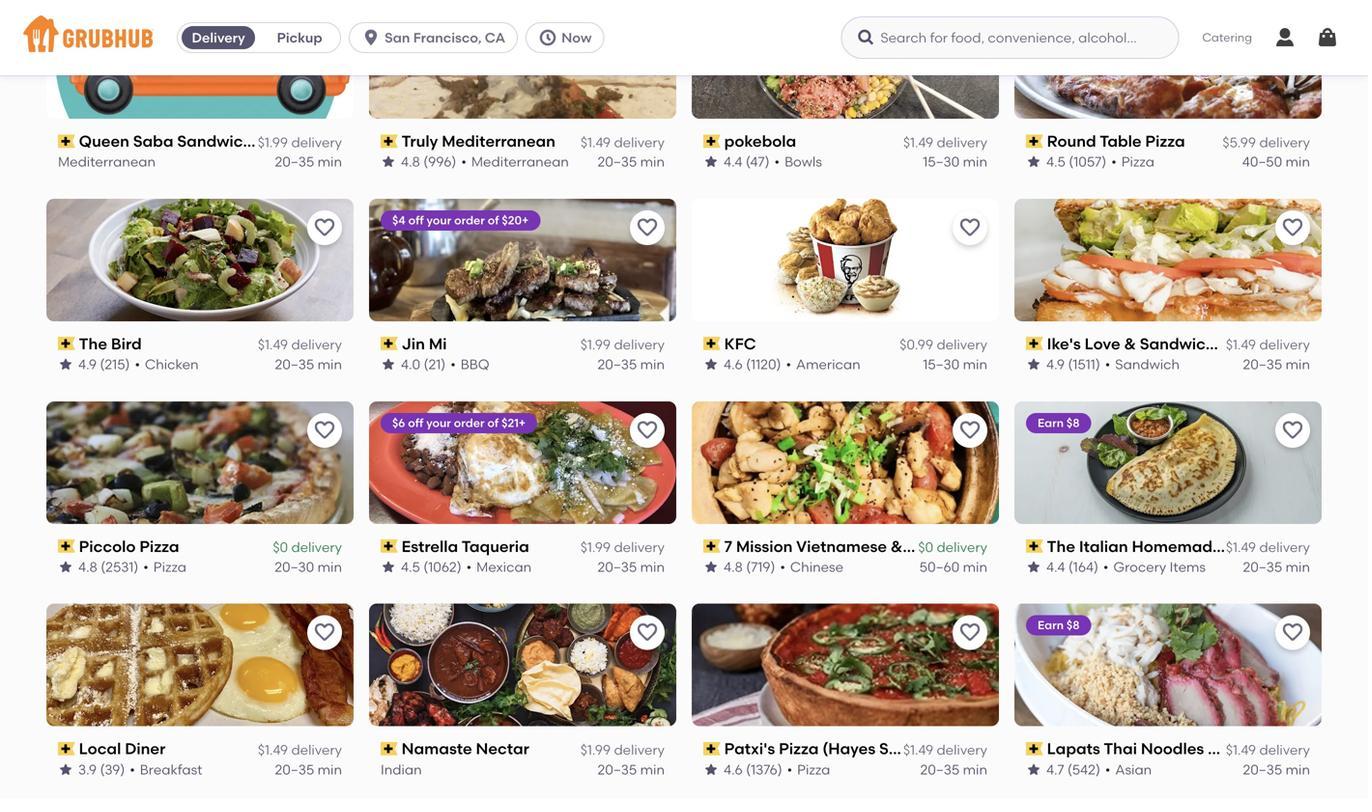 Task type: describe. For each thing, give the bounding box(es) containing it.
subscription pass image for patxi's pizza (hayes street)
[[703, 743, 720, 756]]

Search for food, convenience, alcohol... search field
[[841, 16, 1179, 59]]

delivery for namaste nectar
[[614, 742, 665, 759]]

italian
[[1079, 537, 1128, 556]]

delivery for 7 mission vietnamese & chinese
[[937, 540, 987, 556]]

4.4 for the italian homemade company
[[1046, 559, 1065, 576]]

earn for truly mediterranean
[[392, 11, 418, 25]]

the italian homemade company logo image
[[1014, 402, 1322, 524]]

save this restaurant image for piccolo pizza
[[313, 419, 336, 442]]

$1.49 for truly mediterranean
[[580, 134, 611, 151]]

4.4 (47)
[[724, 154, 770, 170]]

save this restaurant image for local diner
[[313, 622, 336, 645]]

subscription pass image for the bird
[[58, 337, 75, 351]]

• sandwich
[[1105, 356, 1180, 373]]

piccolo pizza
[[79, 537, 179, 556]]

min for the italian homemade company
[[1286, 559, 1310, 576]]

(hayes
[[822, 740, 875, 759]]

$0 delivery for piccolo pizza
[[273, 540, 342, 556]]

• for patxi's pizza (hayes street)
[[787, 762, 792, 778]]

homemade
[[1132, 537, 1222, 556]]

star icon image for estrella taqueria
[[381, 560, 396, 575]]

subscription pass image for 7 mission vietnamese & chinese
[[703, 540, 720, 554]]

kfc
[[724, 335, 756, 353]]

francisco,
[[413, 29, 482, 46]]

namaste
[[402, 740, 472, 759]]

15–30 for kfc
[[923, 356, 960, 373]]

save this restaurant image for queen saba sandwiches
[[313, 14, 336, 37]]

$1.49 for pokebola
[[903, 134, 933, 151]]

round table pizza
[[1047, 132, 1185, 151]]

4.6 (1120)
[[724, 356, 781, 373]]

(1376)
[[746, 762, 782, 778]]

• breakfast
[[130, 762, 202, 778]]

noodles
[[1141, 740, 1204, 759]]

$1.49 delivery for patxi's pizza (hayes street)
[[903, 742, 987, 759]]

kfc logo image
[[692, 199, 999, 322]]

save this restaurant image for ike's love & sandwiches
[[1281, 216, 1304, 239]]

• pizza for piccolo
[[143, 559, 186, 576]]

min for kfc
[[963, 356, 987, 373]]

off for jin
[[408, 213, 424, 227]]

your for estrella
[[426, 416, 451, 430]]

subscription pass image for ike's love & sandwiches
[[1026, 337, 1043, 351]]

saba
[[133, 132, 173, 151]]

50–60 min
[[919, 559, 987, 576]]

delivery for truly mediterranean
[[614, 134, 665, 151]]

$1.99 delivery for estrella taqueria
[[580, 540, 665, 556]]

• pizza for round
[[1111, 154, 1154, 170]]

mission
[[736, 537, 793, 556]]

min for queen saba sandwiches
[[317, 154, 342, 170]]

0 vertical spatial sandwiches
[[177, 132, 269, 151]]

diner
[[125, 740, 165, 759]]

$0.99
[[900, 337, 933, 353]]

love
[[1085, 335, 1120, 353]]

pizza down table
[[1121, 154, 1154, 170]]

truly mediterranean logo image
[[369, 0, 676, 119]]

star icon image for local diner
[[58, 763, 73, 778]]

indian
[[381, 762, 422, 778]]

star icon image for lapats thai noodles bar
[[1026, 763, 1041, 778]]

(1057)
[[1069, 154, 1106, 170]]

delivery for estrella taqueria
[[614, 540, 665, 556]]

delivery button
[[178, 22, 259, 53]]

order for taqueria
[[454, 416, 485, 430]]

mexican
[[476, 559, 532, 576]]

$1.49 for local diner
[[258, 742, 288, 759]]

save this restaurant button for the bird
[[307, 211, 342, 245]]

• for local diner
[[130, 762, 135, 778]]

table
[[1100, 132, 1142, 151]]

$6 off your order of $21+
[[392, 416, 526, 430]]

bowls
[[785, 154, 822, 170]]

save this restaurant button for round table pizza
[[1275, 8, 1310, 43]]

$1.49 for ike's love & sandwiches
[[1226, 337, 1256, 353]]

• bbq
[[450, 356, 489, 373]]

• pizza for patxi's
[[787, 762, 830, 778]]

truly
[[402, 132, 438, 151]]

$1.49 for lapats thai noodles bar
[[1226, 742, 1256, 759]]

• for the italian homemade company
[[1103, 559, 1109, 576]]

4.4 for pokebola
[[724, 154, 742, 170]]

patxi's
[[724, 740, 775, 759]]

4.9 (1511)
[[1046, 356, 1100, 373]]

4.5 (1057)
[[1046, 154, 1106, 170]]

40–50 min
[[1242, 154, 1310, 170]]

min for ike's love & sandwiches
[[1286, 356, 1310, 373]]

min for namaste nectar
[[640, 762, 665, 778]]

$5.99 delivery
[[1223, 134, 1310, 151]]

$0 for 7 mission vietnamese & chinese
[[918, 540, 933, 556]]

• american
[[786, 356, 860, 373]]

piccolo pizza logo image
[[46, 402, 354, 524]]

jin mi  logo image
[[369, 199, 676, 322]]

min for the bird
[[317, 356, 342, 373]]

star icon image for piccolo pizza
[[58, 560, 73, 575]]

pokebola
[[724, 132, 796, 151]]

estrella
[[402, 537, 458, 556]]

$1.99 for jin mi
[[580, 337, 611, 353]]

lapats
[[1047, 740, 1100, 759]]

svg image inside san francisco, ca button
[[361, 28, 381, 47]]

ike's
[[1047, 335, 1081, 353]]

15–30 min for pokebola
[[923, 154, 987, 170]]

svg image inside now button
[[538, 28, 558, 47]]

your for jin
[[427, 213, 451, 227]]

bar
[[1208, 740, 1234, 759]]

delivery for jin mi
[[614, 337, 665, 353]]

$1.49 delivery for the italian homemade company
[[1226, 540, 1310, 556]]

• bowls
[[774, 154, 822, 170]]

star icon image for ike's love & sandwiches
[[1026, 357, 1041, 373]]

$0.99 delivery
[[900, 337, 987, 353]]

20–35 min for estrella taqueria
[[598, 559, 665, 576]]

jin
[[402, 335, 425, 353]]

3.9
[[78, 762, 97, 778]]

$5
[[421, 11, 434, 25]]

20–35 for ike's love & sandwiches
[[1243, 356, 1282, 373]]

earn $8 for lapats
[[1038, 619, 1080, 633]]

• grocery items
[[1103, 559, 1206, 576]]

vietnamese
[[796, 537, 887, 556]]

$1.49 delivery for ike's love & sandwiches
[[1226, 337, 1310, 353]]

4.8 for truly
[[401, 154, 420, 170]]

min for truly mediterranean
[[640, 154, 665, 170]]

nectar
[[476, 740, 529, 759]]

catering
[[1202, 30, 1252, 44]]

company
[[1226, 537, 1301, 556]]

min for lapats thai noodles bar
[[1286, 762, 1310, 778]]

subscription pass image for truly mediterranean
[[381, 135, 398, 148]]

$4 off your order of $20+
[[392, 213, 529, 227]]

american
[[796, 356, 860, 373]]

(21)
[[424, 356, 446, 373]]

$1.49 delivery for the bird
[[258, 337, 342, 353]]

subscription pass image for the italian homemade company
[[1026, 540, 1043, 554]]

the italian homemade company
[[1047, 537, 1301, 556]]

min for estrella taqueria
[[640, 559, 665, 576]]

(164)
[[1068, 559, 1098, 576]]

estrella taqueria
[[402, 537, 529, 556]]

4.7
[[1046, 762, 1064, 778]]

• for jin mi
[[450, 356, 456, 373]]

4.9 (215)
[[78, 356, 130, 373]]

$1.49 delivery for pokebola
[[903, 134, 987, 151]]

(542)
[[1067, 762, 1100, 778]]

subscription pass image for pokebola
[[703, 135, 720, 148]]

pizza right table
[[1145, 132, 1185, 151]]

queen saba sandwiches
[[79, 132, 269, 151]]

$6
[[392, 416, 405, 430]]

min for jin mi
[[640, 356, 665, 373]]

star icon image for truly mediterranean
[[381, 154, 396, 170]]

1 horizontal spatial &
[[1124, 335, 1136, 353]]

$8 for the
[[1066, 416, 1080, 430]]

4.9 for ike's love & sandwiches
[[1046, 356, 1065, 373]]

save this restaurant button for pokebola
[[953, 8, 987, 43]]

delivery for kfc
[[937, 337, 987, 353]]

4.5 (1062)
[[401, 559, 461, 576]]

(996)
[[423, 154, 456, 170]]

20–35 for lapats thai noodles bar
[[1243, 762, 1282, 778]]

4.8 for 7
[[724, 559, 743, 576]]

the for the italian homemade company
[[1047, 537, 1075, 556]]

patxi's pizza (hayes street) logo image
[[692, 604, 999, 727]]

(1120)
[[746, 356, 781, 373]]

save this restaurant button for ike's love & sandwiches
[[1275, 211, 1310, 245]]

save this restaurant image for round table pizza
[[1281, 14, 1304, 37]]

1 vertical spatial chinese
[[790, 559, 843, 576]]

50–60
[[919, 559, 960, 576]]

ike's love & sandwiches logo image
[[1014, 199, 1322, 322]]

ca
[[485, 29, 505, 46]]



Task type: locate. For each thing, give the bounding box(es) containing it.
pizza right piccolo
[[139, 537, 179, 556]]

1 vertical spatial 4.5
[[401, 559, 420, 576]]

delivery for pokebola
[[937, 134, 987, 151]]

20–35 for the italian homemade company
[[1243, 559, 1282, 576]]

(215)
[[100, 356, 130, 373]]

star icon image left 3.9
[[58, 763, 73, 778]]

star icon image for patxi's pizza (hayes street)
[[703, 763, 719, 778]]

4.0
[[401, 356, 420, 373]]

now button
[[526, 22, 612, 53]]

0 vertical spatial 4.6
[[724, 356, 743, 373]]

star icon image left 4.8 (996)
[[381, 154, 396, 170]]

queen
[[79, 132, 129, 151]]

• right (1376) at the right of the page
[[787, 762, 792, 778]]

star icon image
[[381, 154, 396, 170], [703, 154, 719, 170], [1026, 154, 1041, 170], [58, 357, 73, 373], [381, 357, 396, 373], [703, 357, 719, 373], [1026, 357, 1041, 373], [58, 560, 73, 575], [381, 560, 396, 575], [703, 560, 719, 575], [1026, 560, 1041, 575], [58, 763, 73, 778], [703, 763, 719, 778], [1026, 763, 1041, 778]]

• pizza down table
[[1111, 154, 1154, 170]]

namaste nectar
[[402, 740, 529, 759]]

earn $8
[[1038, 416, 1080, 430], [1038, 619, 1080, 633]]

earn down 4.4 (164)
[[1038, 619, 1064, 633]]

chinese down vietnamese
[[790, 559, 843, 576]]

mediterranean down truly mediterranean
[[471, 154, 569, 170]]

star icon image left 4.9 (1511)
[[1026, 357, 1041, 373]]

sandwiches right saba
[[177, 132, 269, 151]]

1 your from the top
[[427, 213, 451, 227]]

off for estrella
[[408, 416, 423, 430]]

subscription pass image for kfc
[[703, 337, 720, 351]]

20–35 for queen saba sandwiches
[[275, 154, 314, 170]]

20–35 min for namaste nectar
[[598, 762, 665, 778]]

1 vertical spatial sandwiches
[[1140, 335, 1232, 353]]

1 horizontal spatial $0
[[918, 540, 933, 556]]

1 vertical spatial 15–30 min
[[923, 356, 987, 373]]

$1.49 for patxi's pizza (hayes street)
[[903, 742, 933, 759]]

star icon image left 4.6 (1376)
[[703, 763, 719, 778]]

subscription pass image left patxi's
[[703, 743, 720, 756]]

0 vertical spatial off
[[408, 213, 424, 227]]

4.0 (21)
[[401, 356, 446, 373]]

breakfast
[[140, 762, 202, 778]]

0 vertical spatial 15–30
[[923, 154, 960, 170]]

star icon image left '4.0'
[[381, 357, 396, 373]]

star icon image left 4.4 (164)
[[1026, 560, 1041, 575]]

subscription pass image left italian
[[1026, 540, 1043, 554]]

pickup
[[277, 29, 322, 46]]

save this restaurant image for kfc
[[958, 216, 982, 239]]

1 4.9 from the left
[[78, 356, 97, 373]]

0 vertical spatial 15–30 min
[[923, 154, 987, 170]]

20–35 min for truly mediterranean
[[598, 154, 665, 170]]

0 horizontal spatial &
[[891, 537, 903, 556]]

delivery
[[192, 29, 245, 46]]

star icon image left 4.6 (1120)
[[703, 357, 719, 373]]

20–35 min
[[275, 154, 342, 170], [598, 154, 665, 170], [275, 356, 342, 373], [598, 356, 665, 373], [1243, 356, 1310, 373], [598, 559, 665, 576], [1243, 559, 1310, 576], [275, 762, 342, 778], [598, 762, 665, 778], [920, 762, 987, 778], [1243, 762, 1310, 778]]

queen saba sandwiches logo image
[[46, 0, 354, 119]]

$5.99
[[1223, 134, 1256, 151]]

min for 7 mission vietnamese & chinese
[[963, 559, 987, 576]]

$8 down 4.4 (164)
[[1066, 619, 1080, 633]]

4.5 for estrella taqueria
[[401, 559, 420, 576]]

earn $8 down 4.9 (1511)
[[1038, 416, 1080, 430]]

delivery for patxi's pizza (hayes street)
[[937, 742, 987, 759]]

1 horizontal spatial $0 delivery
[[918, 540, 987, 556]]

save this restaurant image for pokebola
[[958, 14, 982, 37]]

round table pizza logo image
[[1014, 0, 1322, 119]]

1 horizontal spatial 4.8
[[401, 154, 420, 170]]

2 your from the top
[[426, 416, 451, 430]]

• asian
[[1105, 762, 1152, 778]]

local diner logo image
[[46, 604, 354, 727]]

• right (996)
[[461, 154, 467, 170]]

• down love
[[1105, 356, 1110, 373]]

4.4 left (164) on the right of page
[[1046, 559, 1065, 576]]

20–35 for jin mi
[[598, 356, 637, 373]]

items
[[1170, 559, 1206, 576]]

1 off from the top
[[408, 213, 424, 227]]

1 $0 from the left
[[273, 540, 288, 556]]

off right $4
[[408, 213, 424, 227]]

4.5 for round table pizza
[[1046, 154, 1066, 170]]

earn $8 down 4.4 (164)
[[1038, 619, 1080, 633]]

0 horizontal spatial 4.8
[[78, 559, 97, 576]]

subscription pass image left 7 at the bottom right
[[703, 540, 720, 554]]

of
[[488, 213, 499, 227], [487, 416, 499, 430]]

chinese up 50–60
[[906, 537, 968, 556]]

save this restaurant image for 7 mission vietnamese & chinese
[[958, 419, 982, 442]]

star icon image left "4.4 (47)"
[[703, 154, 719, 170]]

20–35 min for jin mi
[[598, 356, 665, 373]]

• chicken
[[135, 356, 199, 373]]

earn up san
[[392, 11, 418, 25]]

mi
[[429, 335, 447, 353]]

0 vertical spatial earn $8
[[1038, 416, 1080, 430]]

grocery
[[1113, 559, 1166, 576]]

20–30
[[275, 559, 314, 576]]

order for mi
[[454, 213, 485, 227]]

• right (2531)
[[143, 559, 149, 576]]

lapats thai noodles bar
[[1047, 740, 1234, 759]]

thai
[[1104, 740, 1137, 759]]

earn for lapats thai noodles bar
[[1038, 619, 1064, 633]]

lapats thai noodles bar logo image
[[1014, 604, 1322, 727]]

• right (719)
[[780, 559, 785, 576]]

2 horizontal spatial • pizza
[[1111, 154, 1154, 170]]

• mediterranean
[[461, 154, 569, 170]]

0 horizontal spatial 4.5
[[401, 559, 420, 576]]

1 horizontal spatial sandwiches
[[1140, 335, 1232, 353]]

save this restaurant image
[[313, 14, 336, 37], [1281, 14, 1304, 37], [1281, 216, 1304, 239], [313, 419, 336, 442], [636, 419, 659, 442], [958, 622, 982, 645]]

sandwiches
[[177, 132, 269, 151], [1140, 335, 1232, 353]]

delivery for queen saba sandwiches
[[291, 134, 342, 151]]

chicken
[[145, 356, 199, 373]]

2 $0 delivery from the left
[[918, 540, 987, 556]]

taqueria
[[462, 537, 529, 556]]

round
[[1047, 132, 1096, 151]]

subscription pass image left 'truly'
[[381, 135, 398, 148]]

1 vertical spatial your
[[426, 416, 451, 430]]

0 vertical spatial 4.4
[[724, 154, 742, 170]]

15–30 for pokebola
[[923, 154, 960, 170]]

1 earn $8 from the top
[[1038, 416, 1080, 430]]

subscription pass image for namaste nectar
[[381, 743, 398, 756]]

4.4
[[724, 154, 742, 170], [1046, 559, 1065, 576]]

& up '• sandwich'
[[1124, 335, 1136, 353]]

1 vertical spatial 4.6
[[724, 762, 743, 778]]

0 vertical spatial the
[[79, 335, 107, 353]]

2 $0 from the left
[[918, 540, 933, 556]]

1 vertical spatial 15–30
[[923, 356, 960, 373]]

0 vertical spatial $8
[[1066, 416, 1080, 430]]

pizza down piccolo pizza
[[153, 559, 186, 576]]

$0 up 50–60
[[918, 540, 933, 556]]

subscription pass image left the queen
[[58, 135, 75, 148]]

subscription pass image for piccolo pizza
[[58, 540, 75, 554]]

(1062)
[[423, 559, 461, 576]]

• pizza down the "patxi's pizza (hayes street)"
[[787, 762, 830, 778]]

subscription pass image left 'local'
[[58, 743, 75, 756]]

2 $8 from the top
[[1066, 619, 1080, 633]]

1 vertical spatial earn $8
[[1038, 619, 1080, 633]]

mediterranean up • mediterranean
[[442, 132, 555, 151]]

the for the bird
[[79, 335, 107, 353]]

subscription pass image left jin
[[381, 337, 398, 351]]

0 vertical spatial your
[[427, 213, 451, 227]]

$1.49 for the italian homemade company
[[1226, 540, 1256, 556]]

0 horizontal spatial chinese
[[790, 559, 843, 576]]

min
[[317, 154, 342, 170], [640, 154, 665, 170], [963, 154, 987, 170], [1286, 154, 1310, 170], [317, 356, 342, 373], [640, 356, 665, 373], [963, 356, 987, 373], [1286, 356, 1310, 373], [317, 559, 342, 576], [640, 559, 665, 576], [963, 559, 987, 576], [1286, 559, 1310, 576], [317, 762, 342, 778], [640, 762, 665, 778], [963, 762, 987, 778], [1286, 762, 1310, 778]]

star icon image left 4.5 (1062)
[[381, 560, 396, 575]]

• right (47)
[[774, 154, 780, 170]]

mediterranean down the queen
[[58, 154, 156, 170]]

1 of from the top
[[488, 213, 499, 227]]

delivery for the bird
[[291, 337, 342, 353]]

(39)
[[100, 762, 125, 778]]

(719)
[[746, 559, 775, 576]]

svg image
[[1316, 26, 1339, 49], [361, 28, 381, 47], [538, 28, 558, 47], [856, 28, 876, 47]]

4.6 down kfc
[[724, 356, 743, 373]]

4.9 down ike's
[[1046, 356, 1065, 373]]

20–35 min for local diner
[[275, 762, 342, 778]]

2 15–30 min from the top
[[923, 356, 987, 373]]

subscription pass image left piccolo
[[58, 540, 75, 554]]

san francisco, ca button
[[349, 22, 526, 53]]

0 vertical spatial 4.5
[[1046, 154, 1066, 170]]

1 vertical spatial order
[[454, 416, 485, 430]]

$0 delivery
[[273, 540, 342, 556], [918, 540, 987, 556]]

$1.49 delivery for lapats thai noodles bar
[[1226, 742, 1310, 759]]

min for local diner
[[317, 762, 342, 778]]

• right (39)
[[130, 762, 135, 778]]

truly mediterranean
[[402, 132, 555, 151]]

star icon image for jin mi
[[381, 357, 396, 373]]

0 vertical spatial • pizza
[[1111, 154, 1154, 170]]

(1511)
[[1068, 356, 1100, 373]]

subscription pass image left lapats
[[1026, 743, 1043, 756]]

$0 delivery up 20–30 min
[[273, 540, 342, 556]]

• for estrella taqueria
[[466, 559, 472, 576]]

mediterranean for truly mediterranean
[[442, 132, 555, 151]]

1 vertical spatial the
[[1047, 537, 1075, 556]]

20–35 for estrella taqueria
[[598, 559, 637, 576]]

4.8 down piccolo
[[78, 559, 97, 576]]

save this restaurant button for kfc
[[953, 211, 987, 245]]

1 horizontal spatial • pizza
[[787, 762, 830, 778]]

subscription pass image for estrella taqueria
[[381, 540, 398, 554]]

subscription pass image left the bird
[[58, 337, 75, 351]]

(47)
[[746, 154, 770, 170]]

delivery for the italian homemade company
[[1259, 540, 1310, 556]]

chinese
[[906, 537, 968, 556], [790, 559, 843, 576]]

your right $4
[[427, 213, 451, 227]]

1 horizontal spatial chinese
[[906, 537, 968, 556]]

0 vertical spatial of
[[488, 213, 499, 227]]

save this restaurant image
[[958, 14, 982, 37], [313, 216, 336, 239], [636, 216, 659, 239], [958, 216, 982, 239], [958, 419, 982, 442], [1281, 419, 1304, 442], [313, 622, 336, 645], [636, 622, 659, 645], [1281, 622, 1304, 645]]

the up 4.9 (215)
[[79, 335, 107, 353]]

sandwich
[[1115, 356, 1180, 373]]

$8 down 4.9 (1511)
[[1066, 416, 1080, 430]]

save this restaurant button for local diner
[[307, 616, 342, 651]]

40–50
[[1242, 154, 1282, 170]]

star icon image left 4.8 (719)
[[703, 560, 719, 575]]

0 vertical spatial &
[[1124, 335, 1136, 353]]

0 horizontal spatial the
[[79, 335, 107, 353]]

3.9 (39)
[[78, 762, 125, 778]]

1 $8 from the top
[[1066, 416, 1080, 430]]

4.9 for the bird
[[78, 356, 97, 373]]

1 4.6 from the top
[[724, 356, 743, 373]]

20–30 min
[[275, 559, 342, 576]]

2 off from the top
[[408, 416, 423, 430]]

now
[[561, 29, 592, 46]]

4.5 down estrella
[[401, 559, 420, 576]]

4.8 (2531)
[[78, 559, 138, 576]]

namaste nectar logo image
[[369, 604, 676, 727]]

order left the "$20+"
[[454, 213, 485, 227]]

subscription pass image
[[703, 135, 720, 148], [1026, 135, 1043, 148], [703, 337, 720, 351], [381, 540, 398, 554], [381, 743, 398, 756]]

4.9 left (215)
[[78, 356, 97, 373]]

bbq
[[461, 356, 489, 373]]

0 horizontal spatial 4.4
[[724, 154, 742, 170]]

1 vertical spatial • pizza
[[143, 559, 186, 576]]

order left $21+
[[454, 416, 485, 430]]

delivery for ike's love & sandwiches
[[1259, 337, 1310, 353]]

subscription pass image left estrella
[[381, 540, 398, 554]]

• down italian
[[1103, 559, 1109, 576]]

• for 7 mission vietnamese & chinese
[[780, 559, 785, 576]]

$0 delivery up 50–60 min
[[918, 540, 987, 556]]

4.8 down 7 at the bottom right
[[724, 559, 743, 576]]

off right $6
[[408, 416, 423, 430]]

$1.99 delivery for namaste nectar
[[580, 742, 665, 759]]

7 mission vietnamese & chinese logo image
[[692, 402, 999, 524]]

0 horizontal spatial • pizza
[[143, 559, 186, 576]]

asian
[[1115, 762, 1152, 778]]

star icon image for the bird
[[58, 357, 73, 373]]

1 vertical spatial &
[[891, 537, 903, 556]]

save this restaurant button for queen saba sandwiches
[[307, 8, 342, 43]]

mediterranean
[[442, 132, 555, 151], [58, 154, 156, 170], [471, 154, 569, 170]]

2 15–30 from the top
[[923, 356, 960, 373]]

main navigation navigation
[[0, 0, 1368, 75]]

4.4 left (47)
[[724, 154, 742, 170]]

of left the "$20+"
[[488, 213, 499, 227]]

4.8 (996)
[[401, 154, 456, 170]]

15–30 min for kfc
[[923, 356, 987, 373]]

2 earn $8 from the top
[[1038, 619, 1080, 633]]

1 horizontal spatial 4.4
[[1046, 559, 1065, 576]]

0 horizontal spatial $0
[[273, 540, 288, 556]]

& right vietnamese
[[891, 537, 903, 556]]

save this restaurant image for the bird
[[313, 216, 336, 239]]

4.6 (1376)
[[724, 762, 782, 778]]

save this restaurant button for namaste nectar
[[630, 616, 665, 651]]

4.4 (164)
[[1046, 559, 1098, 576]]

star icon image for round table pizza
[[1026, 154, 1041, 170]]

earn down 4.9 (1511)
[[1038, 416, 1064, 430]]

subscription pass image left pokebola
[[703, 135, 720, 148]]

pizza up (1376) at the right of the page
[[779, 740, 819, 759]]

earn $5
[[392, 11, 434, 25]]

• down round table pizza
[[1111, 154, 1117, 170]]

0 vertical spatial order
[[454, 213, 485, 227]]

delivery for round table pizza
[[1259, 134, 1310, 151]]

jin mi
[[402, 335, 447, 353]]

subscription pass image left ike's
[[1026, 337, 1043, 351]]

$1.99 delivery for queen saba sandwiches
[[258, 134, 342, 151]]

pokebola logo image
[[692, 0, 999, 119]]

subscription pass image up indian
[[381, 743, 398, 756]]

20–35 for truly mediterranean
[[598, 154, 637, 170]]

subscription pass image left round at the top right of the page
[[1026, 135, 1043, 148]]

0 horizontal spatial $0 delivery
[[273, 540, 342, 556]]

2 horizontal spatial 4.8
[[724, 559, 743, 576]]

of left $21+
[[487, 416, 499, 430]]

• for lapats thai noodles bar
[[1105, 762, 1110, 778]]

catering button
[[1189, 16, 1266, 60]]

$8 for lapats
[[1066, 619, 1080, 633]]

&
[[1124, 335, 1136, 353], [891, 537, 903, 556]]

20–35 min for the italian homemade company
[[1243, 559, 1310, 576]]

1 vertical spatial of
[[487, 416, 499, 430]]

sandwiches up sandwich on the right
[[1140, 335, 1232, 353]]

2 vertical spatial earn
[[1038, 619, 1064, 633]]

• down estrella taqueria
[[466, 559, 472, 576]]

• for truly mediterranean
[[461, 154, 467, 170]]

$4
[[392, 213, 406, 227]]

• chinese
[[780, 559, 843, 576]]

star icon image for pokebola
[[703, 154, 719, 170]]

1 $0 delivery from the left
[[273, 540, 342, 556]]

street)
[[879, 740, 931, 759]]

subscription pass image for lapats thai noodles bar
[[1026, 743, 1043, 756]]

svg image
[[1273, 26, 1297, 49]]

1 15–30 from the top
[[923, 154, 960, 170]]

2 4.9 from the left
[[1046, 356, 1065, 373]]

$1.99
[[258, 134, 288, 151], [580, 337, 611, 353], [580, 540, 611, 556], [580, 742, 611, 759]]

4.5 down round at the top right of the page
[[1046, 154, 1066, 170]]

subscription pass image for local diner
[[58, 743, 75, 756]]

delivery
[[291, 134, 342, 151], [614, 134, 665, 151], [937, 134, 987, 151], [1259, 134, 1310, 151], [291, 337, 342, 353], [614, 337, 665, 353], [937, 337, 987, 353], [1259, 337, 1310, 353], [291, 540, 342, 556], [614, 540, 665, 556], [937, 540, 987, 556], [1259, 540, 1310, 556], [291, 742, 342, 759], [614, 742, 665, 759], [937, 742, 987, 759], [1259, 742, 1310, 759]]

1 vertical spatial earn
[[1038, 416, 1064, 430]]

the bird logo image
[[46, 199, 354, 322]]

4.6 for patxi's pizza (hayes street)
[[724, 762, 743, 778]]

star icon image left 4.9 (215)
[[58, 357, 73, 373]]

delivery for local diner
[[291, 742, 342, 759]]

1 horizontal spatial the
[[1047, 537, 1075, 556]]

1 horizontal spatial 4.5
[[1046, 154, 1066, 170]]

estrella taqueria logo image
[[369, 402, 676, 524]]

your right $6
[[426, 416, 451, 430]]

1 horizontal spatial 4.9
[[1046, 356, 1065, 373]]

star icon image left 4.8 (2531)
[[58, 560, 73, 575]]

• right (1120)
[[786, 356, 791, 373]]

0 horizontal spatial 4.9
[[78, 356, 97, 373]]

4.7 (542)
[[1046, 762, 1100, 778]]

$0 up 20–30
[[273, 540, 288, 556]]

local diner
[[79, 740, 165, 759]]

0 horizontal spatial sandwiches
[[177, 132, 269, 151]]

save this restaurant image for patxi's pizza (hayes street)
[[958, 622, 982, 645]]

• for kfc
[[786, 356, 791, 373]]

0 vertical spatial chinese
[[906, 537, 968, 556]]

20–35 for local diner
[[275, 762, 314, 778]]

• for the bird
[[135, 356, 140, 373]]

20–35 min for lapats thai noodles bar
[[1243, 762, 1310, 778]]

the up 4.4 (164)
[[1047, 537, 1075, 556]]

bird
[[111, 335, 142, 353]]

ike's love & sandwiches
[[1047, 335, 1232, 353]]

san
[[385, 29, 410, 46]]

4.8 down 'truly'
[[401, 154, 420, 170]]

star icon image for 7 mission vietnamese & chinese
[[703, 560, 719, 575]]

• pizza down piccolo pizza
[[143, 559, 186, 576]]

0 vertical spatial earn
[[392, 11, 418, 25]]

2 vertical spatial • pizza
[[787, 762, 830, 778]]

subscription pass image
[[58, 135, 75, 148], [381, 135, 398, 148], [58, 337, 75, 351], [381, 337, 398, 351], [1026, 337, 1043, 351], [58, 540, 75, 554], [703, 540, 720, 554], [1026, 540, 1043, 554], [58, 743, 75, 756], [703, 743, 720, 756], [1026, 743, 1043, 756]]

local
[[79, 740, 121, 759]]

star icon image for kfc
[[703, 357, 719, 373]]

star icon image left 4.5 (1057)
[[1026, 154, 1041, 170]]

• for pokebola
[[774, 154, 780, 170]]

• right (542)
[[1105, 762, 1110, 778]]

patxi's pizza (hayes street)
[[724, 740, 931, 759]]

• right (215)
[[135, 356, 140, 373]]

2 of from the top
[[487, 416, 499, 430]]

subscription pass image left kfc
[[703, 337, 720, 351]]

star icon image left 4.7
[[1026, 763, 1041, 778]]

• right (21)
[[450, 356, 456, 373]]

$1.49 delivery
[[580, 134, 665, 151], [903, 134, 987, 151], [258, 337, 342, 353], [1226, 337, 1310, 353], [1226, 540, 1310, 556], [258, 742, 342, 759], [903, 742, 987, 759], [1226, 742, 1310, 759]]

4.6 down patxi's
[[724, 762, 743, 778]]

1 vertical spatial $8
[[1066, 619, 1080, 633]]

pizza down the "patxi's pizza (hayes street)"
[[797, 762, 830, 778]]

1 vertical spatial off
[[408, 416, 423, 430]]

1 15–30 min from the top
[[923, 154, 987, 170]]

mediterranean for • mediterranean
[[471, 154, 569, 170]]

min for piccolo pizza
[[317, 559, 342, 576]]

$1.99 for namaste nectar
[[580, 742, 611, 759]]

2 4.6 from the top
[[724, 762, 743, 778]]

$1.99 delivery
[[258, 134, 342, 151], [580, 337, 665, 353], [580, 540, 665, 556], [580, 742, 665, 759]]

the
[[79, 335, 107, 353], [1047, 537, 1075, 556]]

1 vertical spatial 4.4
[[1046, 559, 1065, 576]]



Task type: vqa. For each thing, say whether or not it's contained in the screenshot.


